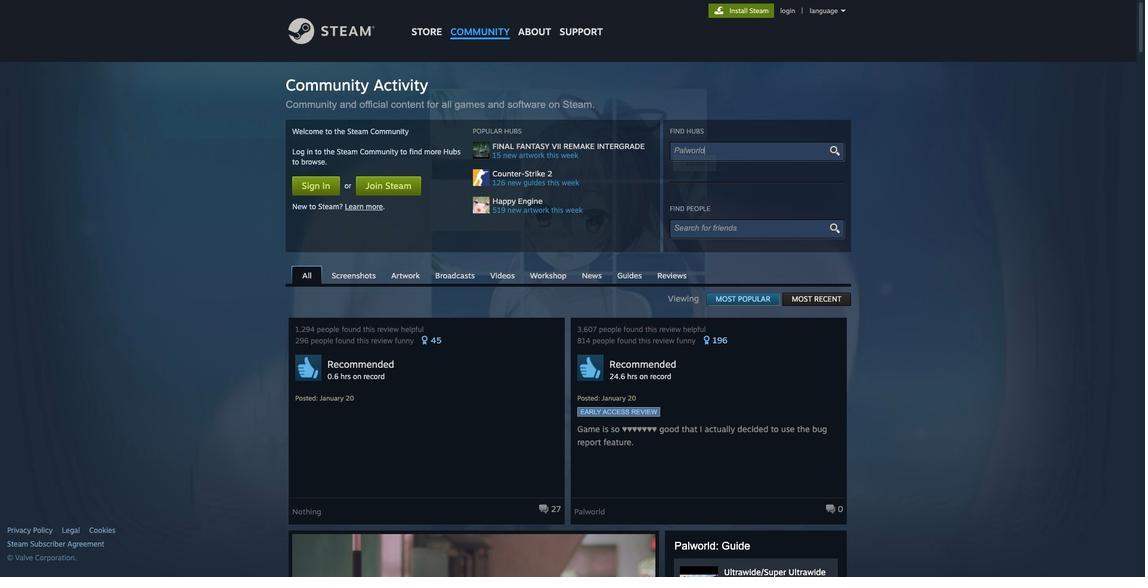 Task type: describe. For each thing, give the bounding box(es) containing it.
link to the steam homepage image
[[288, 18, 393, 44]]

account menu navigation
[[709, 4, 849, 18]]



Task type: locate. For each thing, give the bounding box(es) containing it.
None image field
[[828, 146, 842, 156], [828, 223, 842, 234], [828, 146, 842, 156], [828, 223, 842, 234]]

None text field
[[674, 146, 831, 155], [674, 224, 831, 233], [674, 146, 831, 155], [674, 224, 831, 233]]

global menu navigation
[[408, 0, 607, 43]]



Task type: vqa. For each thing, say whether or not it's contained in the screenshot.
Drag
no



